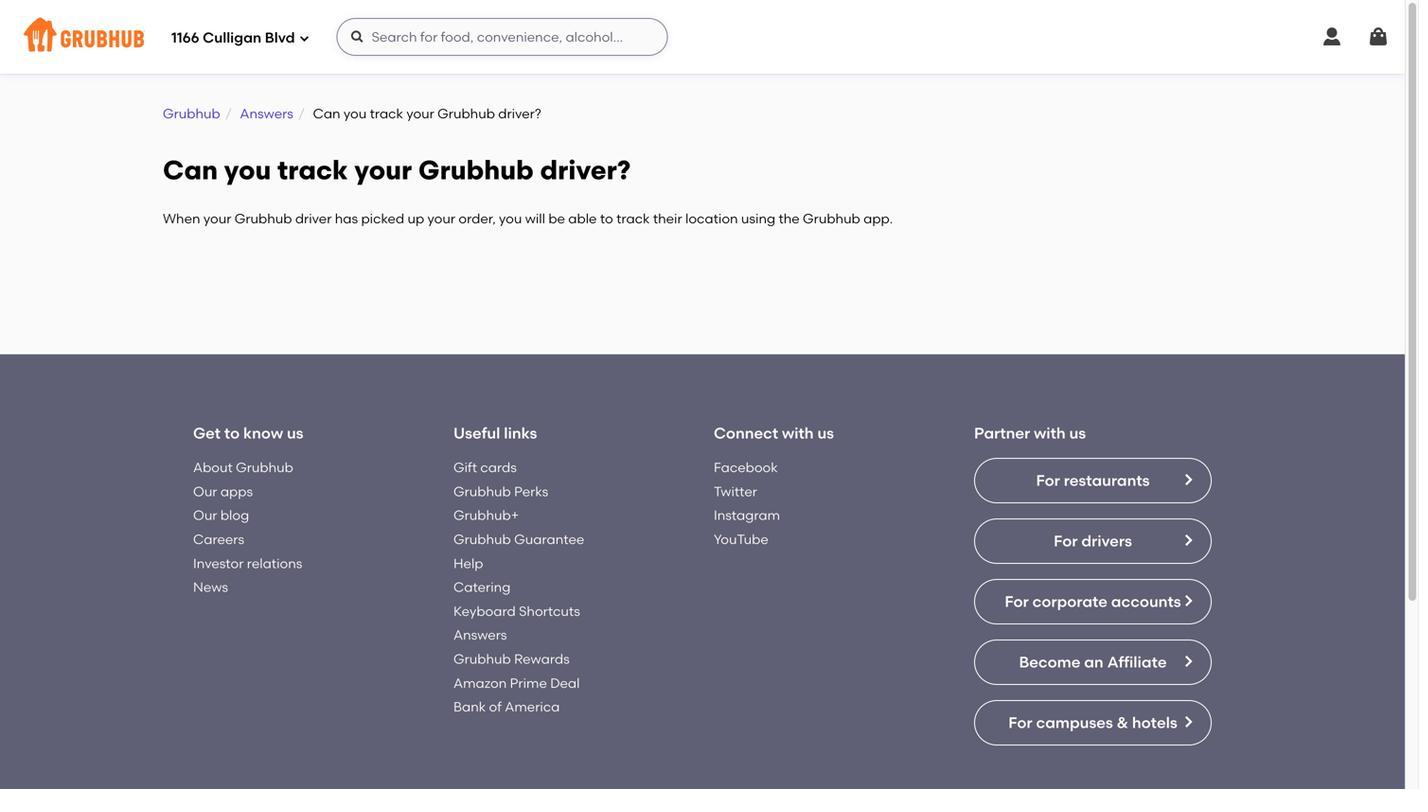 Task type: locate. For each thing, give the bounding box(es) containing it.
for left drivers
[[1054, 532, 1078, 551]]

our
[[193, 484, 217, 500], [193, 508, 217, 524]]

1 vertical spatial to
[[224, 424, 240, 443]]

3 us from the left
[[1069, 424, 1086, 443]]

right image
[[1181, 473, 1196, 488], [1181, 594, 1196, 609]]

connect
[[714, 424, 778, 443]]

our up careers link on the bottom left
[[193, 508, 217, 524]]

for drivers link
[[974, 519, 1212, 564]]

about grubhub our apps our blog careers investor relations news
[[193, 460, 302, 596]]

0 horizontal spatial us
[[287, 424, 303, 443]]

0 vertical spatial you
[[344, 106, 367, 122]]

our down about
[[193, 484, 217, 500]]

for restaurants link
[[974, 458, 1212, 504]]

answers right grubhub link
[[240, 106, 293, 122]]

to right able
[[600, 211, 613, 227]]

0 vertical spatial our
[[193, 484, 217, 500]]

investor
[[193, 556, 244, 572]]

us right connect
[[817, 424, 834, 443]]

1 vertical spatial answers
[[454, 627, 507, 644]]

right image inside become an affiliate link
[[1181, 654, 1196, 670]]

right image for for restaurants
[[1181, 473, 1196, 488]]

2 horizontal spatial svg image
[[1367, 26, 1390, 48]]

can you track your grubhub driver?
[[313, 106, 541, 122], [163, 154, 631, 186]]

0 vertical spatial right image
[[1181, 533, 1196, 548]]

to right get
[[224, 424, 240, 443]]

location
[[685, 211, 738, 227]]

2 horizontal spatial us
[[1069, 424, 1086, 443]]

driver? down search for food, convenience, alcohol... search field
[[498, 106, 541, 122]]

2 vertical spatial you
[[499, 211, 522, 227]]

twitter
[[714, 484, 757, 500]]

right image for for corporate accounts
[[1181, 594, 1196, 609]]

svg image
[[1321, 26, 1343, 48], [1367, 26, 1390, 48], [299, 33, 310, 44]]

for for for corporate accounts
[[1005, 593, 1029, 611]]

right image inside the for corporate accounts link
[[1181, 594, 1196, 609]]

2 with from the left
[[1034, 424, 1066, 443]]

1 right image from the top
[[1181, 533, 1196, 548]]

grubhub+ link
[[454, 508, 519, 524]]

grubhub rewards link
[[454, 651, 570, 667]]

grubhub down gift cards link
[[454, 484, 511, 500]]

0 horizontal spatial with
[[782, 424, 814, 443]]

for down partner with us
[[1036, 472, 1060, 490]]

0 horizontal spatial answers
[[240, 106, 293, 122]]

driver?
[[498, 106, 541, 122], [540, 154, 631, 186]]

1 horizontal spatial answers
[[454, 627, 507, 644]]

track
[[370, 106, 403, 122], [278, 154, 348, 186], [616, 211, 650, 227]]

facebook
[[714, 460, 778, 476]]

grubhub up amazon
[[454, 651, 511, 667]]

restaurants
[[1064, 472, 1150, 490]]

useful links
[[454, 424, 537, 443]]

0 vertical spatial to
[[600, 211, 613, 227]]

&
[[1117, 714, 1129, 732]]

svg image
[[350, 29, 365, 44]]

right image
[[1181, 533, 1196, 548], [1181, 654, 1196, 670], [1181, 715, 1196, 730]]

be
[[548, 211, 565, 227]]

us up for restaurants
[[1069, 424, 1086, 443]]

keyboard
[[454, 603, 516, 620]]

0 vertical spatial driver?
[[498, 106, 541, 122]]

with for connect
[[782, 424, 814, 443]]

1 right image from the top
[[1181, 473, 1196, 488]]

using
[[741, 211, 775, 227]]

for drivers
[[1054, 532, 1132, 551]]

2 our from the top
[[193, 508, 217, 524]]

grubhub
[[163, 106, 220, 122], [438, 106, 495, 122], [418, 154, 534, 186], [235, 211, 292, 227], [803, 211, 860, 227], [236, 460, 293, 476], [454, 484, 511, 500], [454, 532, 511, 548], [454, 651, 511, 667]]

2 horizontal spatial track
[[616, 211, 650, 227]]

1 our from the top
[[193, 484, 217, 500]]

2 right image from the top
[[1181, 594, 1196, 609]]

right image for become an affiliate
[[1181, 654, 1196, 670]]

grubhub+
[[454, 508, 519, 524]]

with right the partner
[[1034, 424, 1066, 443]]

grubhub right the
[[803, 211, 860, 227]]

to
[[600, 211, 613, 227], [224, 424, 240, 443]]

1 vertical spatial driver?
[[540, 154, 631, 186]]

will
[[525, 211, 545, 227]]

for left corporate
[[1005, 593, 1029, 611]]

1 horizontal spatial us
[[817, 424, 834, 443]]

1 vertical spatial you
[[224, 154, 271, 186]]

2 right image from the top
[[1181, 654, 1196, 670]]

of
[[489, 699, 502, 715]]

affiliate
[[1107, 653, 1167, 672]]

1 us from the left
[[287, 424, 303, 443]]

for corporate accounts link
[[974, 580, 1212, 625]]

grubhub down know
[[236, 460, 293, 476]]

main navigation navigation
[[0, 0, 1405, 74]]

cards
[[480, 460, 517, 476]]

become an affiliate
[[1019, 653, 1167, 672]]

us
[[287, 424, 303, 443], [817, 424, 834, 443], [1069, 424, 1086, 443]]

right image inside for restaurants link
[[1181, 473, 1196, 488]]

with
[[782, 424, 814, 443], [1034, 424, 1066, 443]]

3 right image from the top
[[1181, 715, 1196, 730]]

2 vertical spatial right image
[[1181, 715, 1196, 730]]

0 horizontal spatial track
[[278, 154, 348, 186]]

1 vertical spatial right image
[[1181, 594, 1196, 609]]

1 vertical spatial our
[[193, 508, 217, 524]]

for campuses & hotels link
[[974, 701, 1212, 746]]

gift cards grubhub perks grubhub+ grubhub guarantee help catering keyboard shortcuts answers grubhub rewards amazon prime deal bank of america
[[454, 460, 584, 715]]

answers down keyboard
[[454, 627, 507, 644]]

1 horizontal spatial to
[[600, 211, 613, 227]]

gift
[[454, 460, 477, 476]]

links
[[504, 424, 537, 443]]

deal
[[550, 675, 580, 691]]

2 vertical spatial track
[[616, 211, 650, 227]]

can
[[313, 106, 340, 122], [163, 154, 218, 186]]

instagram
[[714, 508, 780, 524]]

driver? up able
[[540, 154, 631, 186]]

1 with from the left
[[782, 424, 814, 443]]

you
[[344, 106, 367, 122], [224, 154, 271, 186], [499, 211, 522, 227]]

with right connect
[[782, 424, 814, 443]]

1 horizontal spatial answers link
[[454, 627, 507, 644]]

answers link right grubhub link
[[240, 106, 293, 122]]

0 horizontal spatial can
[[163, 154, 218, 186]]

2 horizontal spatial you
[[499, 211, 522, 227]]

right image right affiliate
[[1181, 654, 1196, 670]]

for for for campuses & hotels
[[1009, 714, 1033, 732]]

twitter link
[[714, 484, 757, 500]]

news link
[[193, 580, 228, 596]]

1 horizontal spatial with
[[1034, 424, 1066, 443]]

your
[[406, 106, 434, 122], [354, 154, 412, 186], [203, 211, 231, 227], [428, 211, 455, 227]]

1 vertical spatial right image
[[1181, 654, 1196, 670]]

help
[[454, 556, 483, 572]]

0 horizontal spatial answers link
[[240, 106, 293, 122]]

2 us from the left
[[817, 424, 834, 443]]

1 horizontal spatial can
[[313, 106, 340, 122]]

news
[[193, 580, 228, 596]]

grubhub left the driver
[[235, 211, 292, 227]]

0 vertical spatial right image
[[1181, 473, 1196, 488]]

us right know
[[287, 424, 303, 443]]

right image inside for campuses & hotels link
[[1181, 715, 1196, 730]]

right image right hotels
[[1181, 715, 1196, 730]]

answers link down keyboard
[[454, 627, 507, 644]]

right image up 'accounts'
[[1181, 533, 1196, 548]]

for left 'campuses'
[[1009, 714, 1033, 732]]

with for partner
[[1034, 424, 1066, 443]]

for
[[1036, 472, 1060, 490], [1054, 532, 1078, 551], [1005, 593, 1029, 611], [1009, 714, 1033, 732]]

1 horizontal spatial track
[[370, 106, 403, 122]]

relations
[[247, 556, 302, 572]]

1 vertical spatial answers link
[[454, 627, 507, 644]]

0 vertical spatial track
[[370, 106, 403, 122]]

1 horizontal spatial svg image
[[1321, 26, 1343, 48]]

right image inside the for drivers link
[[1181, 533, 1196, 548]]

blvd
[[265, 29, 295, 47]]



Task type: vqa. For each thing, say whether or not it's contained in the screenshot.
the bottom POKEWORKS
no



Task type: describe. For each thing, give the bounding box(es) containing it.
our blog link
[[193, 508, 249, 524]]

youtube
[[714, 532, 769, 548]]

an
[[1084, 653, 1104, 672]]

has
[[335, 211, 358, 227]]

0 vertical spatial answers
[[240, 106, 293, 122]]

up
[[408, 211, 424, 227]]

when your grubhub driver has picked up your order, you will be able to track their location using the grubhub app.
[[163, 211, 893, 227]]

about grubhub link
[[193, 460, 293, 476]]

investor relations link
[[193, 556, 302, 572]]

for corporate accounts
[[1005, 593, 1181, 611]]

careers
[[193, 532, 244, 548]]

amazon prime deal link
[[454, 675, 580, 691]]

catering link
[[454, 580, 511, 596]]

our apps link
[[193, 484, 253, 500]]

app.
[[864, 211, 893, 227]]

for restaurants
[[1036, 472, 1150, 490]]

bank
[[454, 699, 486, 715]]

careers link
[[193, 532, 244, 548]]

shortcuts
[[519, 603, 580, 620]]

driver
[[295, 211, 332, 227]]

get to know us
[[193, 424, 303, 443]]

help link
[[454, 556, 483, 572]]

become
[[1019, 653, 1081, 672]]

facebook link
[[714, 460, 778, 476]]

get
[[193, 424, 221, 443]]

grubhub guarantee link
[[454, 532, 584, 548]]

useful
[[454, 424, 500, 443]]

0 horizontal spatial you
[[224, 154, 271, 186]]

bank of america link
[[454, 699, 560, 715]]

right image for for campuses & hotels
[[1181, 715, 1196, 730]]

facebook twitter instagram youtube
[[714, 460, 780, 548]]

youtube link
[[714, 532, 769, 548]]

their
[[653, 211, 682, 227]]

for campuses & hotels
[[1009, 714, 1178, 732]]

become an affiliate link
[[974, 640, 1212, 686]]

0 vertical spatial can
[[313, 106, 340, 122]]

0 vertical spatial can you track your grubhub driver?
[[313, 106, 541, 122]]

perks
[[514, 484, 548, 500]]

grubhub perks link
[[454, 484, 548, 500]]

connect with us
[[714, 424, 834, 443]]

able
[[568, 211, 597, 227]]

1 vertical spatial can
[[163, 154, 218, 186]]

the
[[779, 211, 800, 227]]

for for for restaurants
[[1036, 472, 1060, 490]]

0 horizontal spatial svg image
[[299, 33, 310, 44]]

gift cards link
[[454, 460, 517, 476]]

blog
[[220, 508, 249, 524]]

1 vertical spatial track
[[278, 154, 348, 186]]

partner with us
[[974, 424, 1086, 443]]

partner
[[974, 424, 1030, 443]]

america
[[505, 699, 560, 715]]

know
[[243, 424, 283, 443]]

grubhub down 1166
[[163, 106, 220, 122]]

rewards
[[514, 651, 570, 667]]

1 vertical spatial can you track your grubhub driver?
[[163, 154, 631, 186]]

0 horizontal spatial to
[[224, 424, 240, 443]]

prime
[[510, 675, 547, 691]]

accounts
[[1111, 593, 1181, 611]]

grubhub up order,
[[418, 154, 534, 186]]

grubhub link
[[163, 106, 220, 122]]

grubhub down search for food, convenience, alcohol... search field
[[438, 106, 495, 122]]

guarantee
[[514, 532, 584, 548]]

hotels
[[1132, 714, 1178, 732]]

apps
[[220, 484, 253, 500]]

drivers
[[1082, 532, 1132, 551]]

order,
[[459, 211, 496, 227]]

Search for food, convenience, alcohol... search field
[[337, 18, 668, 56]]

when
[[163, 211, 200, 227]]

keyboard shortcuts link
[[454, 603, 580, 620]]

about
[[193, 460, 233, 476]]

amazon
[[454, 675, 507, 691]]

1166
[[171, 29, 199, 47]]

us for connect with us
[[817, 424, 834, 443]]

culligan
[[203, 29, 261, 47]]

1166 culligan blvd
[[171, 29, 295, 47]]

corporate
[[1033, 593, 1108, 611]]

campuses
[[1036, 714, 1113, 732]]

right image for for drivers
[[1181, 533, 1196, 548]]

catering
[[454, 580, 511, 596]]

0 vertical spatial answers link
[[240, 106, 293, 122]]

for for for drivers
[[1054, 532, 1078, 551]]

1 horizontal spatial you
[[344, 106, 367, 122]]

instagram link
[[714, 508, 780, 524]]

grubhub inside "about grubhub our apps our blog careers investor relations news"
[[236, 460, 293, 476]]

picked
[[361, 211, 404, 227]]

grubhub down grubhub+
[[454, 532, 511, 548]]

answers inside gift cards grubhub perks grubhub+ grubhub guarantee help catering keyboard shortcuts answers grubhub rewards amazon prime deal bank of america
[[454, 627, 507, 644]]

us for partner with us
[[1069, 424, 1086, 443]]



